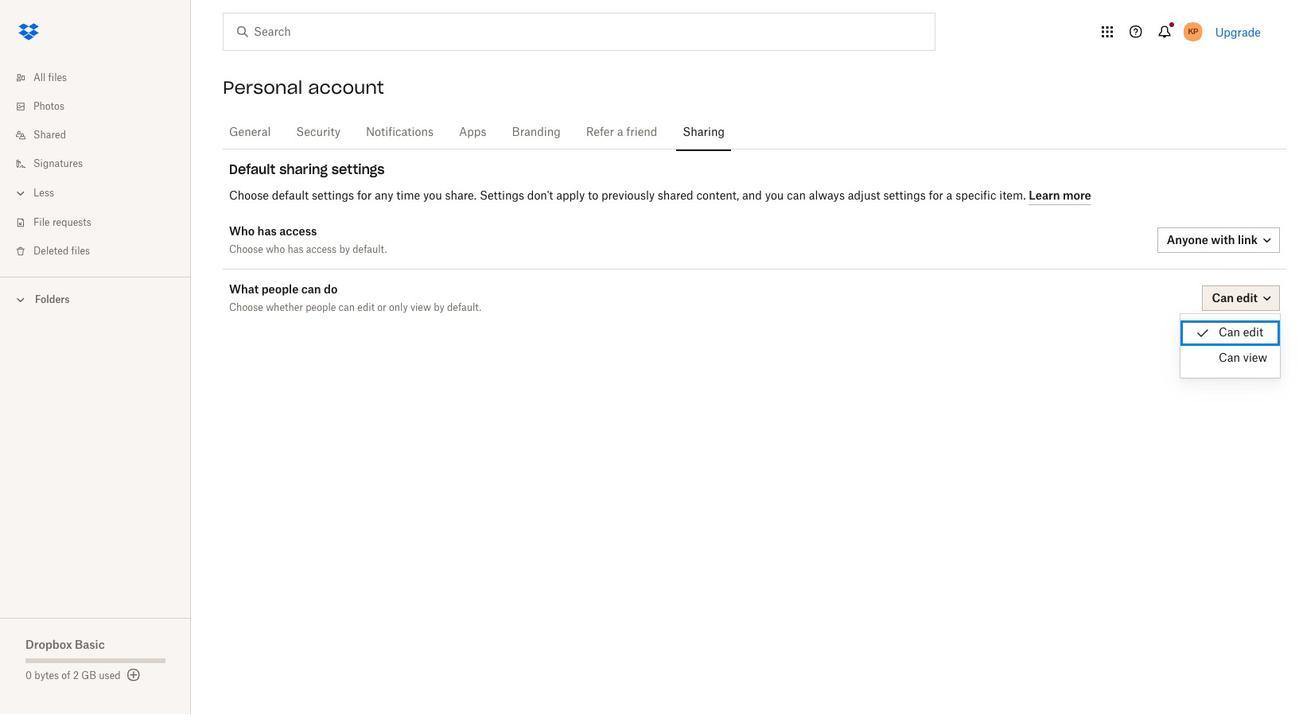 Task type: describe. For each thing, give the bounding box(es) containing it.
apps
[[459, 127, 486, 138]]

edit inside radio item
[[1243, 328, 1263, 339]]

and
[[742, 191, 762, 202]]

gb
[[81, 671, 96, 681]]

branding tab
[[506, 114, 567, 152]]

1 vertical spatial has
[[288, 245, 304, 255]]

less image
[[13, 185, 29, 201]]

shared
[[658, 191, 693, 202]]

settings for sharing
[[332, 161, 385, 177]]

sharing
[[279, 161, 328, 177]]

by inside who has access choose who has access by default.
[[339, 245, 350, 255]]

can edit radio item
[[1181, 321, 1280, 346]]

photos
[[33, 102, 64, 111]]

dropbox image
[[13, 16, 45, 48]]

don't
[[527, 191, 553, 202]]

dropbox basic
[[25, 638, 105, 652]]

apps tab
[[453, 114, 493, 152]]

folders button
[[0, 287, 191, 311]]

personal account
[[223, 76, 384, 99]]

what
[[229, 282, 259, 296]]

0
[[25, 671, 32, 681]]

bytes
[[34, 671, 59, 681]]

files for all files
[[48, 73, 67, 83]]

refer a friend tab
[[580, 114, 664, 152]]

always
[[809, 191, 845, 202]]

notifications tab
[[360, 114, 440, 152]]

default. inside the what people can do choose whether people can edit or only view by default.
[[447, 303, 481, 313]]

default. inside who has access choose who has access by default.
[[353, 245, 387, 255]]

default sharing settings
[[229, 161, 385, 177]]

share.
[[445, 191, 477, 202]]

shared
[[33, 130, 66, 140]]

item.
[[999, 191, 1026, 202]]

dropbox
[[25, 638, 72, 652]]

signatures link
[[13, 150, 191, 178]]

file
[[33, 218, 50, 228]]

general
[[229, 127, 271, 138]]

apply
[[556, 191, 585, 202]]

branding
[[512, 127, 561, 138]]

view inside the what people can do choose whether people can edit or only view by default.
[[410, 303, 431, 313]]

can for can edit
[[1219, 328, 1240, 339]]

deleted files link
[[13, 237, 191, 266]]

sharing tab
[[676, 114, 731, 152]]

deleted files
[[33, 247, 90, 256]]

who
[[229, 224, 255, 238]]

less
[[33, 189, 54, 198]]

only
[[389, 303, 408, 313]]

photos link
[[13, 92, 191, 121]]

settings for default
[[312, 191, 354, 202]]

edit inside the what people can do choose whether people can edit or only view by default.
[[357, 303, 375, 313]]

personal
[[223, 76, 302, 99]]

1 vertical spatial view
[[1243, 353, 1267, 364]]

do
[[324, 282, 338, 296]]

friend
[[626, 127, 657, 138]]

2 you from the left
[[765, 191, 784, 202]]



Task type: locate. For each thing, give the bounding box(es) containing it.
0 horizontal spatial has
[[257, 224, 277, 238]]

0 horizontal spatial edit
[[357, 303, 375, 313]]

by inside the what people can do choose whether people can edit or only view by default.
[[434, 303, 444, 313]]

1 vertical spatial can
[[1219, 353, 1240, 364]]

default.
[[353, 245, 387, 255], [447, 303, 481, 313]]

you
[[423, 191, 442, 202], [765, 191, 784, 202]]

2 horizontal spatial can
[[787, 191, 806, 202]]

can left always
[[787, 191, 806, 202]]

2 can from the top
[[1219, 353, 1240, 364]]

2 for from the left
[[929, 191, 943, 202]]

by up the what people can do choose whether people can edit or only view by default.
[[339, 245, 350, 255]]

2
[[73, 671, 79, 681]]

by right the only
[[434, 303, 444, 313]]

1 horizontal spatial files
[[71, 247, 90, 256]]

0 horizontal spatial can
[[301, 282, 321, 296]]

0 vertical spatial files
[[48, 73, 67, 83]]

any
[[375, 191, 393, 202]]

1 for from the left
[[357, 191, 372, 202]]

0 vertical spatial people
[[261, 282, 299, 296]]

to
[[588, 191, 598, 202]]

by
[[339, 245, 350, 255], [434, 303, 444, 313]]

1 choose from the top
[[229, 191, 269, 202]]

has up who
[[257, 224, 277, 238]]

a left specific
[[946, 191, 952, 202]]

0 horizontal spatial files
[[48, 73, 67, 83]]

default. up the what people can do choose whether people can edit or only view by default.
[[353, 245, 387, 255]]

requests
[[52, 218, 91, 228]]

can view
[[1219, 353, 1267, 364]]

view down can edit
[[1243, 353, 1267, 364]]

1 vertical spatial can
[[301, 282, 321, 296]]

0 vertical spatial a
[[617, 127, 623, 138]]

shared link
[[13, 121, 191, 150]]

list
[[0, 54, 191, 277]]

choose down the who
[[229, 245, 263, 255]]

previously
[[601, 191, 655, 202]]

0 horizontal spatial for
[[357, 191, 372, 202]]

0 vertical spatial can
[[787, 191, 806, 202]]

choose down what on the top of the page
[[229, 303, 263, 313]]

1 you from the left
[[423, 191, 442, 202]]

choose
[[229, 191, 269, 202], [229, 245, 263, 255], [229, 303, 263, 313]]

all files
[[33, 73, 67, 83]]

settings
[[332, 161, 385, 177], [312, 191, 354, 202], [883, 191, 926, 202]]

0 vertical spatial has
[[257, 224, 277, 238]]

content,
[[696, 191, 739, 202]]

1 vertical spatial files
[[71, 247, 90, 256]]

access
[[279, 224, 317, 238], [306, 245, 337, 255]]

refer a friend
[[586, 127, 657, 138]]

1 horizontal spatial people
[[306, 303, 336, 313]]

can inside radio item
[[1219, 328, 1240, 339]]

files right deleted
[[71, 247, 90, 256]]

has
[[257, 224, 277, 238], [288, 245, 304, 255]]

a
[[617, 127, 623, 138], [946, 191, 952, 202]]

can for can view
[[1219, 353, 1240, 364]]

get more space image
[[124, 666, 143, 685]]

or
[[377, 303, 386, 313]]

deleted
[[33, 247, 69, 256]]

edit up can view
[[1243, 328, 1263, 339]]

1 vertical spatial edit
[[1243, 328, 1263, 339]]

settings down default sharing settings
[[312, 191, 354, 202]]

people up whether
[[261, 282, 299, 296]]

0 horizontal spatial people
[[261, 282, 299, 296]]

specific
[[955, 191, 996, 202]]

1 vertical spatial a
[[946, 191, 952, 202]]

0 vertical spatial access
[[279, 224, 317, 238]]

list containing all files
[[0, 54, 191, 277]]

security tab
[[290, 114, 347, 152]]

notifications
[[366, 127, 434, 138]]

settings right adjust
[[883, 191, 926, 202]]

can left do
[[301, 282, 321, 296]]

1 vertical spatial default.
[[447, 303, 481, 313]]

edit
[[357, 303, 375, 313], [1243, 328, 1263, 339]]

can down 'can edit' radio item
[[1219, 353, 1240, 364]]

people
[[261, 282, 299, 296], [306, 303, 336, 313]]

0 vertical spatial edit
[[357, 303, 375, 313]]

choose down default
[[229, 191, 269, 202]]

file requests link
[[13, 208, 191, 237]]

can
[[787, 191, 806, 202], [301, 282, 321, 296], [339, 303, 355, 313]]

general tab
[[223, 114, 277, 152]]

for
[[357, 191, 372, 202], [929, 191, 943, 202]]

access up do
[[306, 245, 337, 255]]

1 vertical spatial people
[[306, 303, 336, 313]]

access up who
[[279, 224, 317, 238]]

1 horizontal spatial by
[[434, 303, 444, 313]]

settings
[[480, 191, 524, 202]]

for left specific
[[929, 191, 943, 202]]

1 horizontal spatial you
[[765, 191, 784, 202]]

can up can view
[[1219, 328, 1240, 339]]

files for deleted files
[[71, 247, 90, 256]]

files inside deleted files link
[[71, 247, 90, 256]]

account
[[308, 76, 384, 99]]

0 horizontal spatial by
[[339, 245, 350, 255]]

whether
[[266, 303, 303, 313]]

0 bytes of 2 gb used
[[25, 671, 121, 681]]

view right the only
[[410, 303, 431, 313]]

0 vertical spatial can
[[1219, 328, 1240, 339]]

2 choose from the top
[[229, 245, 263, 255]]

choose inside who has access choose who has access by default.
[[229, 245, 263, 255]]

1 vertical spatial by
[[434, 303, 444, 313]]

view
[[410, 303, 431, 313], [1243, 353, 1267, 364]]

1 horizontal spatial default.
[[447, 303, 481, 313]]

0 vertical spatial default.
[[353, 245, 387, 255]]

file requests
[[33, 218, 91, 228]]

people down do
[[306, 303, 336, 313]]

1 horizontal spatial can
[[339, 303, 355, 313]]

1 horizontal spatial has
[[288, 245, 304, 255]]

security
[[296, 127, 341, 138]]

a right refer
[[617, 127, 623, 138]]

settings up any
[[332, 161, 385, 177]]

of
[[62, 671, 70, 681]]

1 horizontal spatial a
[[946, 191, 952, 202]]

edit left or
[[357, 303, 375, 313]]

default
[[272, 191, 309, 202]]

you right "and"
[[765, 191, 784, 202]]

2 vertical spatial choose
[[229, 303, 263, 313]]

adjust
[[848, 191, 880, 202]]

1 horizontal spatial view
[[1243, 353, 1267, 364]]

0 vertical spatial view
[[410, 303, 431, 313]]

time
[[396, 191, 420, 202]]

basic
[[75, 638, 105, 652]]

1 horizontal spatial for
[[929, 191, 943, 202]]

upgrade link
[[1215, 25, 1261, 39]]

has right who
[[288, 245, 304, 255]]

files
[[48, 73, 67, 83], [71, 247, 90, 256]]

who has access choose who has access by default.
[[229, 224, 387, 255]]

a inside tab
[[617, 127, 623, 138]]

used
[[99, 671, 121, 681]]

default
[[229, 161, 275, 177]]

0 horizontal spatial view
[[410, 303, 431, 313]]

3 choose from the top
[[229, 303, 263, 313]]

folders
[[35, 294, 70, 305]]

can left or
[[339, 303, 355, 313]]

files inside all files "link"
[[48, 73, 67, 83]]

who
[[266, 245, 285, 255]]

1 vertical spatial access
[[306, 245, 337, 255]]

sharing
[[683, 127, 725, 138]]

refer
[[586, 127, 614, 138]]

choose inside the what people can do choose whether people can edit or only view by default.
[[229, 303, 263, 313]]

2 vertical spatial can
[[339, 303, 355, 313]]

what people can do choose whether people can edit or only view by default.
[[229, 282, 481, 313]]

0 horizontal spatial you
[[423, 191, 442, 202]]

0 horizontal spatial a
[[617, 127, 623, 138]]

signatures
[[33, 159, 83, 169]]

choose default settings for any time you share. settings don't apply to previously shared content, and you can always adjust settings for a specific item.
[[229, 191, 1029, 202]]

1 horizontal spatial edit
[[1243, 328, 1263, 339]]

0 vertical spatial choose
[[229, 191, 269, 202]]

tab list
[[223, 111, 1286, 152]]

1 can from the top
[[1219, 328, 1240, 339]]

0 vertical spatial by
[[339, 245, 350, 255]]

all
[[33, 73, 46, 83]]

0 horizontal spatial default.
[[353, 245, 387, 255]]

can edit
[[1219, 328, 1263, 339]]

files right all
[[48, 73, 67, 83]]

upgrade
[[1215, 25, 1261, 39]]

1 vertical spatial choose
[[229, 245, 263, 255]]

default. right the only
[[447, 303, 481, 313]]

you right time
[[423, 191, 442, 202]]

for left any
[[357, 191, 372, 202]]

can
[[1219, 328, 1240, 339], [1219, 353, 1240, 364]]

tab list containing general
[[223, 111, 1286, 152]]

all files link
[[13, 64, 191, 92]]



Task type: vqa. For each thing, say whether or not it's contained in the screenshot.
the "the"
no



